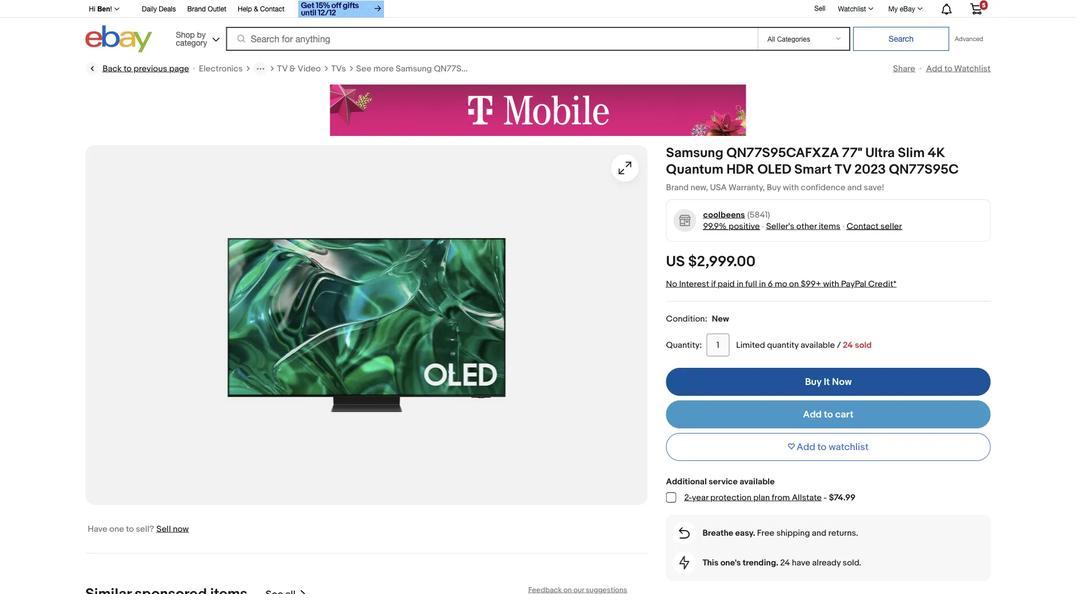 Task type: vqa. For each thing, say whether or not it's contained in the screenshot.
the rightmost Contact
yes



Task type: locate. For each thing, give the bounding box(es) containing it.
(5841)
[[748, 210, 770, 220]]

to down advanced link
[[945, 63, 953, 74]]

0 vertical spatial 4k
[[504, 63, 515, 74]]

5
[[982, 1, 986, 8]]

add to watchlist
[[926, 63, 991, 74]]

sell inside 'account' navigation
[[815, 4, 826, 12]]

my ebay link
[[882, 2, 928, 15]]

with details__icon image for breathe
[[679, 528, 690, 539]]

- left ...
[[598, 63, 602, 74]]

0 vertical spatial oled
[[537, 63, 559, 74]]

0 vertical spatial with details__icon image
[[679, 528, 690, 539]]

0 horizontal spatial and
[[812, 528, 827, 538]]

0 horizontal spatial brand
[[187, 5, 206, 13]]

see
[[356, 63, 372, 74]]

shipping
[[777, 528, 810, 538]]

99.9%
[[703, 221, 727, 232]]

my ebay
[[889, 5, 915, 13]]

24 left the have
[[780, 558, 790, 568]]

quantity:
[[666, 340, 702, 350]]

advertisement region
[[330, 85, 746, 136]]

buy right warranty,
[[767, 182, 781, 193]]

in
[[737, 279, 744, 289], [759, 279, 766, 289]]

seller's other items
[[766, 221, 841, 232]]

watchlist down advanced link
[[955, 63, 991, 74]]

to right back at the top left of page
[[124, 63, 132, 74]]

1 horizontal spatial available
[[801, 340, 835, 350]]

0 vertical spatial add
[[926, 63, 943, 74]]

samsung
[[396, 63, 432, 74], [666, 145, 724, 161]]

1 vertical spatial with details__icon image
[[679, 556, 690, 570]]

& right help
[[254, 5, 258, 13]]

condition: new
[[666, 314, 729, 324]]

2 with details__icon image from the top
[[679, 556, 690, 570]]

1 horizontal spatial in
[[759, 279, 766, 289]]

sold
[[855, 340, 872, 350]]

1 vertical spatial and
[[812, 528, 827, 538]]

0 horizontal spatial with
[[783, 182, 799, 193]]

add to cart link
[[666, 401, 991, 429]]

add to watchlist button
[[666, 433, 991, 461]]

1 vertical spatial samsung
[[666, 145, 724, 161]]

2 in from the left
[[759, 279, 766, 289]]

4k right "slim"
[[928, 145, 945, 161]]

0 vertical spatial and
[[848, 182, 862, 193]]

now
[[832, 376, 852, 388]]

buy it now
[[805, 376, 852, 388]]

more
[[374, 63, 394, 74]]

in left full
[[737, 279, 744, 289]]

0 horizontal spatial buy
[[767, 182, 781, 193]]

&
[[254, 5, 258, 13], [289, 63, 296, 74]]

with right $99+
[[823, 279, 839, 289]]

back
[[103, 63, 122, 74]]

buy it now link
[[666, 368, 991, 396]]

sell left watchlist link at the right of the page
[[815, 4, 826, 12]]

0 horizontal spatial -
[[598, 63, 602, 74]]

1 horizontal spatial and
[[848, 182, 862, 193]]

1 with details__icon image from the top
[[679, 528, 690, 539]]

add for add to watchlist
[[926, 63, 943, 74]]

get an extra 15% off image
[[298, 1, 384, 18]]

1 horizontal spatial watchlist
[[955, 63, 991, 74]]

2 horizontal spatial tv
[[835, 161, 852, 178]]

$99+
[[801, 279, 822, 289]]

samsung up 'new,'
[[666, 145, 724, 161]]

0 vertical spatial brand
[[187, 5, 206, 13]]

1 vertical spatial &
[[289, 63, 296, 74]]

save!
[[864, 182, 885, 193]]

1 horizontal spatial brand
[[666, 182, 689, 193]]

$2,999.00
[[688, 253, 756, 271]]

2 vertical spatial add
[[797, 441, 816, 453]]

tv left video
[[277, 63, 288, 74]]

add right share button at right
[[926, 63, 943, 74]]

1 vertical spatial brand
[[666, 182, 689, 193]]

to left cart
[[824, 409, 833, 421]]

0 vertical spatial buy
[[767, 182, 781, 193]]

1 horizontal spatial sell
[[815, 4, 826, 12]]

contact right help
[[260, 5, 285, 13]]

1 horizontal spatial samsung
[[666, 145, 724, 161]]

0 horizontal spatial smart
[[561, 63, 584, 74]]

with details__icon image
[[679, 528, 690, 539], [679, 556, 690, 570]]

breathe
[[703, 528, 734, 538]]

0 vertical spatial contact
[[260, 5, 285, 13]]

us $2,999.00
[[666, 253, 756, 271]]

from
[[772, 493, 790, 503]]

1 horizontal spatial buy
[[805, 376, 822, 388]]

smart up confidence
[[795, 161, 832, 178]]

contact
[[260, 5, 285, 13], [847, 221, 879, 232]]

additional service available
[[666, 477, 775, 487]]

available
[[801, 340, 835, 350], [740, 477, 775, 487]]

1 vertical spatial -
[[824, 493, 827, 503]]

1 horizontal spatial with
[[823, 279, 839, 289]]

in left 6
[[759, 279, 766, 289]]

1 vertical spatial 4k
[[928, 145, 945, 161]]

1 horizontal spatial -
[[824, 493, 827, 503]]

0 vertical spatial with
[[783, 182, 799, 193]]

with details__icon image left breathe
[[679, 528, 690, 539]]

/
[[837, 340, 841, 350]]

samsung qn77s95cafxza 77" ultra slim 4k quantum hdr oled smart tv 2023 qn77s95c - picture 1 of 1 image
[[85, 145, 648, 505]]

1 vertical spatial 77"
[[842, 145, 863, 161]]

0 vertical spatial watchlist
[[838, 5, 866, 13]]

with
[[783, 182, 799, 193], [823, 279, 839, 289]]

6
[[768, 279, 773, 289]]

4k for 77"
[[504, 63, 515, 74]]

quantum
[[666, 161, 724, 178]]

0 vertical spatial available
[[801, 340, 835, 350]]

deals
[[159, 5, 176, 13]]

electronics
[[199, 63, 243, 74]]

1 horizontal spatial oled
[[758, 161, 792, 178]]

smart
[[561, 63, 584, 74], [795, 161, 832, 178]]

daily deals link
[[142, 3, 176, 16]]

and
[[848, 182, 862, 193], [812, 528, 827, 538]]

1 horizontal spatial 77"
[[842, 145, 863, 161]]

0 horizontal spatial sell
[[157, 524, 171, 534]]

smart inside samsung qn77s95cafxza 77" ultra slim 4k quantum hdr oled smart tv 2023 qn77s95c brand new, usa warranty, buy with confidence and save!
[[795, 161, 832, 178]]

one's
[[721, 558, 741, 568]]

contact left seller
[[847, 221, 879, 232]]

buy inside buy it now link
[[805, 376, 822, 388]]

0 vertical spatial 77"
[[490, 63, 502, 74]]

5 link
[[963, 0, 989, 16]]

available left / at right
[[801, 340, 835, 350]]

brand inside samsung qn77s95cafxza 77" ultra slim 4k quantum hdr oled smart tv 2023 qn77s95c brand new, usa warranty, buy with confidence and save!
[[666, 182, 689, 193]]

0 horizontal spatial in
[[737, 279, 744, 289]]

oled up warranty,
[[758, 161, 792, 178]]

77" left ultra
[[842, 145, 863, 161]]

tvs link
[[331, 63, 346, 74]]

1 horizontal spatial tv
[[586, 63, 596, 74]]

buy left it
[[805, 376, 822, 388]]

0 vertical spatial samsung
[[396, 63, 432, 74]]

tv inside samsung qn77s95cafxza 77" ultra slim 4k quantum hdr oled smart tv 2023 qn77s95c brand new, usa warranty, buy with confidence and save!
[[835, 161, 852, 178]]

help & contact link
[[238, 3, 285, 16]]

confidence
[[801, 182, 846, 193]]

to left watchlist
[[818, 441, 827, 453]]

0 vertical spatial 24
[[843, 340, 853, 350]]

qn77s95c
[[889, 161, 959, 178]]

sell link
[[809, 4, 831, 12]]

0 vertical spatial sell
[[815, 4, 826, 12]]

1 vertical spatial sell
[[157, 524, 171, 534]]

with details__icon image left this
[[679, 556, 690, 570]]

to inside button
[[818, 441, 827, 453]]

& inside 'account' navigation
[[254, 5, 258, 13]]

1 vertical spatial with
[[823, 279, 839, 289]]

0 horizontal spatial watchlist
[[838, 5, 866, 13]]

sell left now
[[157, 524, 171, 534]]

1 vertical spatial oled
[[758, 161, 792, 178]]

usa
[[710, 182, 727, 193]]

advanced link
[[949, 27, 989, 50]]

1 vertical spatial buy
[[805, 376, 822, 388]]

brand left outlet
[[187, 5, 206, 13]]

1 vertical spatial add
[[803, 409, 822, 421]]

1 vertical spatial available
[[740, 477, 775, 487]]

0 vertical spatial -
[[598, 63, 602, 74]]

buy
[[767, 182, 781, 193], [805, 376, 822, 388]]

smart left ...
[[561, 63, 584, 74]]

cart
[[836, 409, 854, 421]]

samsung right the more
[[396, 63, 432, 74]]

oled right the uhd at the left
[[537, 63, 559, 74]]

24 right / at right
[[843, 340, 853, 350]]

0 horizontal spatial contact
[[260, 5, 285, 13]]

1 horizontal spatial 24
[[843, 340, 853, 350]]

watchlist right sell "link"
[[838, 5, 866, 13]]

4k inside samsung qn77s95cafxza 77" ultra slim 4k quantum hdr oled smart tv 2023 qn77s95c brand new, usa warranty, buy with confidence and save!
[[928, 145, 945, 161]]

1 vertical spatial contact
[[847, 221, 879, 232]]

breathe easy. free shipping and returns.
[[703, 528, 858, 538]]

tv & video link
[[277, 63, 321, 74]]

0 vertical spatial &
[[254, 5, 258, 13]]

brand left 'new,'
[[666, 182, 689, 193]]

4k left the uhd at the left
[[504, 63, 515, 74]]

buy inside samsung qn77s95cafxza 77" ultra slim 4k quantum hdr oled smart tv 2023 qn77s95c brand new, usa warranty, buy with confidence and save!
[[767, 182, 781, 193]]

with inside samsung qn77s95cafxza 77" ultra slim 4k quantum hdr oled smart tv 2023 qn77s95c brand new, usa warranty, buy with confidence and save!
[[783, 182, 799, 193]]

with left confidence
[[783, 182, 799, 193]]

have one to sell? sell now
[[88, 524, 189, 534]]

None text field
[[266, 589, 296, 594]]

sell
[[815, 4, 826, 12], [157, 524, 171, 534]]

1 vertical spatial smart
[[795, 161, 832, 178]]

tv left ...
[[586, 63, 596, 74]]

0 horizontal spatial 4k
[[504, 63, 515, 74]]

available up plan
[[740, 477, 775, 487]]

4k for slim
[[928, 145, 945, 161]]

1 vertical spatial 24
[[780, 558, 790, 568]]

samsung qn77s95cafxza 77" ultra slim 4k quantum hdr oled smart tv 2023 qn77s95c brand new, usa warranty, buy with confidence and save!
[[666, 145, 959, 193]]

& left video
[[289, 63, 296, 74]]

0 horizontal spatial oled
[[537, 63, 559, 74]]

1 horizontal spatial smart
[[795, 161, 832, 178]]

1 horizontal spatial 4k
[[928, 145, 945, 161]]

1 vertical spatial watchlist
[[955, 63, 991, 74]]

watchlist
[[838, 5, 866, 13], [955, 63, 991, 74]]

mo
[[775, 279, 787, 289]]

0 vertical spatial smart
[[561, 63, 584, 74]]

daily
[[142, 5, 157, 13]]

1 in from the left
[[737, 279, 744, 289]]

coolbeens image
[[673, 209, 697, 232]]

24
[[843, 340, 853, 350], [780, 558, 790, 568]]

tv up confidence
[[835, 161, 852, 178]]

qn77s95caf
[[434, 63, 488, 74]]

add left cart
[[803, 409, 822, 421]]

0 horizontal spatial samsung
[[396, 63, 432, 74]]

0 horizontal spatial &
[[254, 5, 258, 13]]

see more samsung qn77s95caf 77" 4k uhd oled smart tv - ...
[[356, 63, 610, 74]]

add down "add to cart" link
[[797, 441, 816, 453]]

0 horizontal spatial available
[[740, 477, 775, 487]]

1 horizontal spatial &
[[289, 63, 296, 74]]

tv & video
[[277, 63, 321, 74]]

add inside button
[[797, 441, 816, 453]]

new,
[[691, 182, 708, 193]]

previous
[[134, 63, 167, 74]]

- left $74.99
[[824, 493, 827, 503]]

0 horizontal spatial 24
[[780, 558, 790, 568]]

4k
[[504, 63, 515, 74], [928, 145, 945, 161]]

& for video
[[289, 63, 296, 74]]

this
[[703, 558, 719, 568]]

and left returns.
[[812, 528, 827, 538]]

77" left the uhd at the left
[[490, 63, 502, 74]]

and left save!
[[848, 182, 862, 193]]

None submit
[[853, 27, 949, 51]]

0 horizontal spatial 77"
[[490, 63, 502, 74]]

back to previous page
[[103, 63, 189, 74]]

coolbeens link
[[703, 209, 745, 221]]



Task type: describe. For each thing, give the bounding box(es) containing it.
quantity
[[767, 340, 799, 350]]

add for add to watchlist
[[797, 441, 816, 453]]

new
[[712, 314, 729, 324]]

warranty,
[[729, 182, 765, 193]]

sell?
[[136, 524, 154, 534]]

samsung inside samsung qn77s95cafxza 77" ultra slim 4k quantum hdr oled smart tv 2023 qn77s95c brand new, usa warranty, buy with confidence and save!
[[666, 145, 724, 161]]

& for contact
[[254, 5, 258, 13]]

paypal
[[841, 279, 867, 289]]

brand inside 'account' navigation
[[187, 5, 206, 13]]

already
[[812, 558, 841, 568]]

limited
[[736, 340, 765, 350]]

positive
[[729, 221, 760, 232]]

items
[[819, 221, 841, 232]]

watchlist link
[[832, 2, 879, 15]]

no interest if paid in full in 6 mo on $99+ with paypal credit*
[[666, 279, 897, 289]]

free
[[757, 528, 775, 538]]

...
[[603, 63, 610, 74]]

shop by category button
[[171, 25, 222, 50]]

and inside samsung qn77s95cafxza 77" ultra slim 4k quantum hdr oled smart tv 2023 qn77s95c brand new, usa warranty, buy with confidence and save!
[[848, 182, 862, 193]]

help
[[238, 5, 252, 13]]

other
[[797, 221, 817, 232]]

on
[[789, 279, 799, 289]]

contact seller
[[847, 221, 902, 232]]

hdr
[[727, 161, 755, 178]]

protection
[[711, 493, 752, 503]]

contact seller link
[[847, 221, 902, 232]]

watchlist
[[829, 441, 869, 453]]

ben
[[97, 5, 110, 13]]

tvs
[[331, 63, 346, 74]]

page
[[169, 63, 189, 74]]

category
[[176, 38, 207, 47]]

77" inside samsung qn77s95cafxza 77" ultra slim 4k quantum hdr oled smart tv 2023 qn77s95c brand new, usa warranty, buy with confidence and save!
[[842, 145, 863, 161]]

to for watchlist
[[945, 63, 953, 74]]

coolbeens
[[703, 210, 745, 220]]

credit*
[[868, 279, 897, 289]]

available for service
[[740, 477, 775, 487]]

available for quantity
[[801, 340, 835, 350]]

uhd
[[517, 63, 535, 74]]

to for previous
[[124, 63, 132, 74]]

by
[[197, 30, 206, 39]]

share
[[893, 63, 916, 74]]

returns.
[[829, 528, 858, 538]]

contact inside 'account' navigation
[[260, 5, 285, 13]]

$74.99
[[829, 493, 856, 503]]

paid
[[718, 279, 735, 289]]

service
[[709, 477, 738, 487]]

brand outlet link
[[187, 3, 226, 16]]

slim
[[898, 145, 925, 161]]

shop
[[176, 30, 195, 39]]

add for add to cart
[[803, 409, 822, 421]]

add to watchlist link
[[926, 63, 991, 74]]

account navigation
[[83, 0, 991, 19]]

watchlist inside 'account' navigation
[[838, 5, 866, 13]]

to right one
[[126, 524, 134, 534]]

allstate
[[792, 493, 822, 503]]

advanced
[[955, 35, 983, 43]]

no
[[666, 279, 677, 289]]

with details__icon image for this
[[679, 556, 690, 570]]

have
[[88, 524, 107, 534]]

to for cart
[[824, 409, 833, 421]]

0 horizontal spatial tv
[[277, 63, 288, 74]]

ebay
[[900, 5, 915, 13]]

shop by category banner
[[83, 0, 991, 55]]

this one's trending. 24 have already sold.
[[703, 558, 862, 568]]

video
[[298, 63, 321, 74]]

hi ben !
[[89, 5, 112, 13]]

have
[[792, 558, 811, 568]]

1 horizontal spatial contact
[[847, 221, 879, 232]]

none submit inside shop by category banner
[[853, 27, 949, 51]]

if
[[711, 279, 716, 289]]

add to watchlist
[[797, 441, 869, 453]]

now
[[173, 524, 189, 534]]

plan
[[754, 493, 770, 503]]

qn77s95cafxza
[[727, 145, 839, 161]]

outlet
[[208, 5, 226, 13]]

!
[[110, 5, 112, 13]]

it
[[824, 376, 830, 388]]

sold.
[[843, 558, 862, 568]]

my
[[889, 5, 898, 13]]

see more samsung qn77s95caf 77" 4k uhd oled smart tv - ... link
[[356, 63, 610, 74]]

year
[[692, 493, 709, 503]]

limited quantity available / 24 sold
[[736, 340, 872, 350]]

2023
[[855, 161, 886, 178]]

share button
[[893, 63, 916, 74]]

Search for anything text field
[[228, 28, 756, 50]]

2-
[[685, 493, 692, 503]]

Quantity: text field
[[707, 334, 730, 357]]

hi
[[89, 5, 95, 13]]

99.9% positive link
[[703, 221, 760, 232]]

electronics link
[[199, 63, 243, 74]]

oled inside samsung qn77s95cafxza 77" ultra slim 4k quantum hdr oled smart tv 2023 qn77s95c brand new, usa warranty, buy with confidence and save!
[[758, 161, 792, 178]]

interest
[[679, 279, 709, 289]]

additional
[[666, 477, 707, 487]]

to for watchlist
[[818, 441, 827, 453]]



